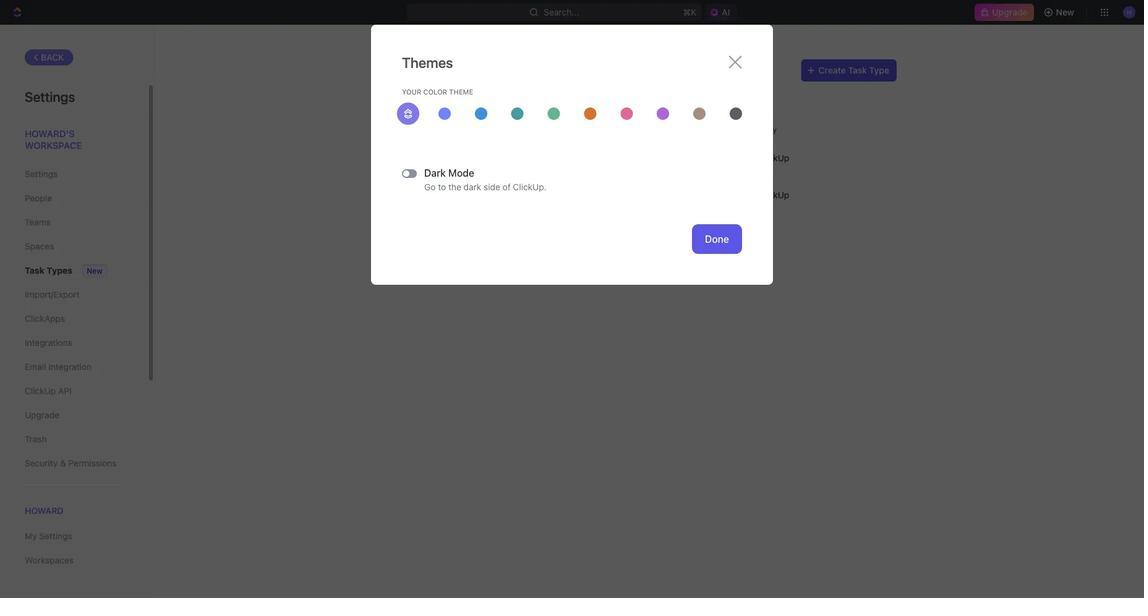 Task type: describe. For each thing, give the bounding box(es) containing it.
new inside 'settings' element
[[87, 267, 103, 276]]

clickapps
[[25, 314, 65, 324]]

your color theme
[[402, 88, 473, 96]]

mode
[[448, 167, 474, 179]]

themes
[[402, 54, 453, 71]]

email
[[25, 362, 46, 372]]

security & permissions
[[25, 459, 117, 469]]

email integration link
[[25, 357, 123, 378]]

invoices,
[[587, 98, 622, 109]]

howard's
[[25, 128, 75, 139]]

done
[[705, 233, 729, 245]]

customize
[[573, 85, 615, 96]]

back
[[41, 52, 64, 62]]

0 vertical spatial settings
[[25, 88, 75, 105]]

milestone
[[429, 190, 469, 200]]

2 tasks from the left
[[698, 85, 720, 96]]

epics,
[[481, 98, 505, 109]]

clickup api
[[25, 386, 72, 396]]

1 horizontal spatial upgrade
[[992, 7, 1028, 17]]

settings element
[[0, 25, 155, 599]]

howard
[[25, 506, 63, 516]]

dark mode
[[424, 167, 474, 179]]

1 horizontal spatial upgrade link
[[975, 4, 1034, 21]]

by
[[768, 126, 777, 134]]

&
[[60, 459, 66, 469]]

1 horizontal spatial task
[[402, 62, 433, 79]]

new button
[[1039, 2, 1082, 22]]

like
[[465, 98, 478, 109]]

clickup. inside tasks can be used for anything in clickup. customize names and icons of tasks to use them for things like epics, customers, people, invoices, 1on1s.
[[537, 85, 571, 96]]

clickup. inside themes dialog
[[513, 182, 546, 192]]

0 vertical spatial task types
[[402, 62, 476, 79]]

to inside tasks can be used for anything in clickup. customize names and icons of tasks to use them for things like epics, customers, people, invoices, 1on1s.
[[722, 85, 730, 96]]

spaces
[[25, 241, 54, 252]]

security
[[25, 459, 58, 469]]

permissions
[[68, 459, 117, 469]]

types inside 'settings' element
[[47, 266, 72, 276]]

your
[[402, 88, 421, 96]]

icons
[[664, 85, 685, 96]]

created
[[738, 126, 766, 134]]

go
[[424, 182, 436, 192]]

import/export
[[25, 290, 80, 300]]

teams link
[[25, 212, 123, 233]]

new inside button
[[1056, 7, 1074, 17]]

used
[[456, 85, 475, 96]]

howard's workspace
[[25, 128, 82, 151]]

type
[[869, 65, 889, 75]]

teams
[[25, 217, 51, 228]]

people link
[[25, 188, 123, 209]]

0 vertical spatial clickup
[[758, 153, 789, 163]]

my
[[25, 532, 37, 542]]



Task type: vqa. For each thing, say whether or not it's contained in the screenshot.
Sidebar navigation
no



Task type: locate. For each thing, give the bounding box(es) containing it.
integrations link
[[25, 333, 123, 354]]

them
[[402, 98, 422, 109]]

2 vertical spatial clickup
[[25, 386, 56, 396]]

tasks up them
[[402, 85, 424, 96]]

0 horizontal spatial for
[[425, 98, 436, 109]]

create
[[819, 65, 846, 75]]

workspace
[[25, 140, 82, 151]]

0 vertical spatial upgrade
[[992, 7, 1028, 17]]

create task type
[[819, 65, 889, 75]]

import/export link
[[25, 284, 123, 305]]

2 horizontal spatial task
[[848, 65, 867, 75]]

search...
[[544, 7, 579, 17]]

0 vertical spatial clickup.
[[537, 85, 571, 96]]

theme
[[449, 88, 473, 96]]

to right the go
[[438, 182, 446, 192]]

0 horizontal spatial types
[[47, 266, 72, 276]]

dark
[[424, 167, 446, 179]]

task types up import/export
[[25, 266, 72, 276]]

upgrade left new button
[[992, 7, 1028, 17]]

upgrade
[[992, 7, 1028, 17], [25, 410, 59, 421]]

task types inside 'settings' element
[[25, 266, 72, 276]]

0 vertical spatial new
[[1056, 7, 1074, 17]]

settings link
[[25, 164, 123, 185]]

settings up people
[[25, 169, 58, 179]]

api
[[58, 386, 72, 396]]

new
[[1056, 7, 1074, 17], [87, 267, 103, 276]]

1 vertical spatial upgrade link
[[25, 405, 123, 426]]

settings up howard's
[[25, 88, 75, 105]]

spaces link
[[25, 236, 123, 257]]

1 vertical spatial types
[[47, 266, 72, 276]]

upgrade down clickup api
[[25, 410, 59, 421]]

1 horizontal spatial of
[[687, 85, 695, 96]]

1 vertical spatial clickup
[[758, 190, 789, 200]]

my settings link
[[25, 526, 123, 547]]

1 horizontal spatial for
[[478, 85, 489, 96]]

for up "epics,"
[[478, 85, 489, 96]]

1 horizontal spatial to
[[722, 85, 730, 96]]

tasks
[[402, 85, 424, 96], [698, 85, 720, 96]]

types
[[436, 62, 476, 79], [47, 266, 72, 276]]

0 vertical spatial upgrade link
[[975, 4, 1034, 21]]

settings inside settings link
[[25, 169, 58, 179]]

upgrade inside 'settings' element
[[25, 410, 59, 421]]

can
[[427, 85, 441, 96]]

task
[[402, 62, 433, 79], [848, 65, 867, 75], [25, 266, 44, 276]]

trash
[[25, 434, 47, 445]]

workspaces
[[25, 556, 74, 566]]

task inside button
[[848, 65, 867, 75]]

clickapps link
[[25, 309, 123, 330]]

of right the 'side'
[[503, 182, 511, 192]]

1 vertical spatial upgrade
[[25, 410, 59, 421]]

people,
[[555, 98, 585, 109]]

0 horizontal spatial upgrade link
[[25, 405, 123, 426]]

1 vertical spatial to
[[438, 182, 446, 192]]

task inside 'settings' element
[[25, 266, 44, 276]]

task left the type
[[848, 65, 867, 75]]

clickup inside "link"
[[25, 386, 56, 396]]

1 vertical spatial of
[[503, 182, 511, 192]]

color
[[423, 88, 447, 96]]

1 horizontal spatial types
[[436, 62, 476, 79]]

integrations
[[25, 338, 72, 348]]

task down the spaces
[[25, 266, 44, 276]]

in
[[528, 85, 535, 96]]

task up your
[[402, 62, 433, 79]]

0 horizontal spatial tasks
[[402, 85, 424, 96]]

0 horizontal spatial task types
[[25, 266, 72, 276]]

clickup. right the 'side'
[[513, 182, 546, 192]]

for
[[478, 85, 489, 96], [425, 98, 436, 109]]

name
[[409, 126, 430, 134]]

side
[[484, 182, 500, 192]]

0 vertical spatial to
[[722, 85, 730, 96]]

done button
[[692, 224, 742, 254]]

email integration
[[25, 362, 92, 372]]

settings right the my at bottom left
[[39, 532, 72, 542]]

1 vertical spatial for
[[425, 98, 436, 109]]

to inside themes dialog
[[438, 182, 446, 192]]

1 vertical spatial new
[[87, 267, 103, 276]]

2 vertical spatial settings
[[39, 532, 72, 542]]

integration
[[48, 362, 92, 372]]

tasks can be used for anything in clickup. customize names and icons of tasks to use them for things like epics, customers, people, invoices, 1on1s.
[[402, 85, 747, 109]]

settings
[[25, 88, 75, 105], [25, 169, 58, 179], [39, 532, 72, 542]]

clickup
[[758, 153, 789, 163], [758, 190, 789, 200], [25, 386, 56, 396]]

0 vertical spatial of
[[687, 85, 695, 96]]

use
[[733, 85, 747, 96]]

anything
[[491, 85, 526, 96]]

of inside themes dialog
[[503, 182, 511, 192]]

types up the be
[[436, 62, 476, 79]]

of
[[687, 85, 695, 96], [503, 182, 511, 192]]

1on1s.
[[625, 98, 649, 109]]

task types up can
[[402, 62, 476, 79]]

0 horizontal spatial new
[[87, 267, 103, 276]]

the
[[448, 182, 461, 192]]

types up import/export
[[47, 266, 72, 276]]

things
[[438, 98, 463, 109]]

created by
[[738, 126, 777, 134]]

tasks left use
[[698, 85, 720, 96]]

task types
[[402, 62, 476, 79], [25, 266, 72, 276]]

and
[[646, 85, 661, 96]]

of right icons
[[687, 85, 695, 96]]

1 vertical spatial task types
[[25, 266, 72, 276]]

1 vertical spatial settings
[[25, 169, 58, 179]]

0 horizontal spatial of
[[503, 182, 511, 192]]

upgrade link
[[975, 4, 1034, 21], [25, 405, 123, 426]]

1 vertical spatial clickup.
[[513, 182, 546, 192]]

be
[[444, 85, 454, 96]]

clickup.
[[537, 85, 571, 96], [513, 182, 546, 192]]

workspaces link
[[25, 551, 123, 572]]

of inside tasks can be used for anything in clickup. customize names and icons of tasks to use them for things like epics, customers, people, invoices, 1on1s.
[[687, 85, 695, 96]]

dark
[[464, 182, 481, 192]]

themes dialog
[[371, 25, 773, 285]]

1 horizontal spatial tasks
[[698, 85, 720, 96]]

upgrade link left new button
[[975, 4, 1034, 21]]

customers,
[[507, 98, 553, 109]]

0 horizontal spatial to
[[438, 182, 446, 192]]

go to the dark side of clickup.
[[424, 182, 546, 192]]

upgrade link up trash link
[[25, 405, 123, 426]]

to left use
[[722, 85, 730, 96]]

⌘k
[[683, 7, 696, 17]]

clickup api link
[[25, 381, 123, 402]]

to
[[722, 85, 730, 96], [438, 182, 446, 192]]

my settings
[[25, 532, 72, 542]]

for down color
[[425, 98, 436, 109]]

back link
[[25, 49, 73, 66]]

0 vertical spatial for
[[478, 85, 489, 96]]

settings inside my settings link
[[39, 532, 72, 542]]

0 vertical spatial types
[[436, 62, 476, 79]]

1 horizontal spatial task types
[[402, 62, 476, 79]]

security & permissions link
[[25, 453, 123, 474]]

0 horizontal spatial upgrade
[[25, 410, 59, 421]]

people
[[25, 193, 52, 203]]

create task type button
[[801, 59, 897, 82]]

clickup. up people,
[[537, 85, 571, 96]]

0 horizontal spatial task
[[25, 266, 44, 276]]

trash link
[[25, 429, 123, 450]]

1 tasks from the left
[[402, 85, 424, 96]]

names
[[618, 85, 644, 96]]

1 horizontal spatial new
[[1056, 7, 1074, 17]]



